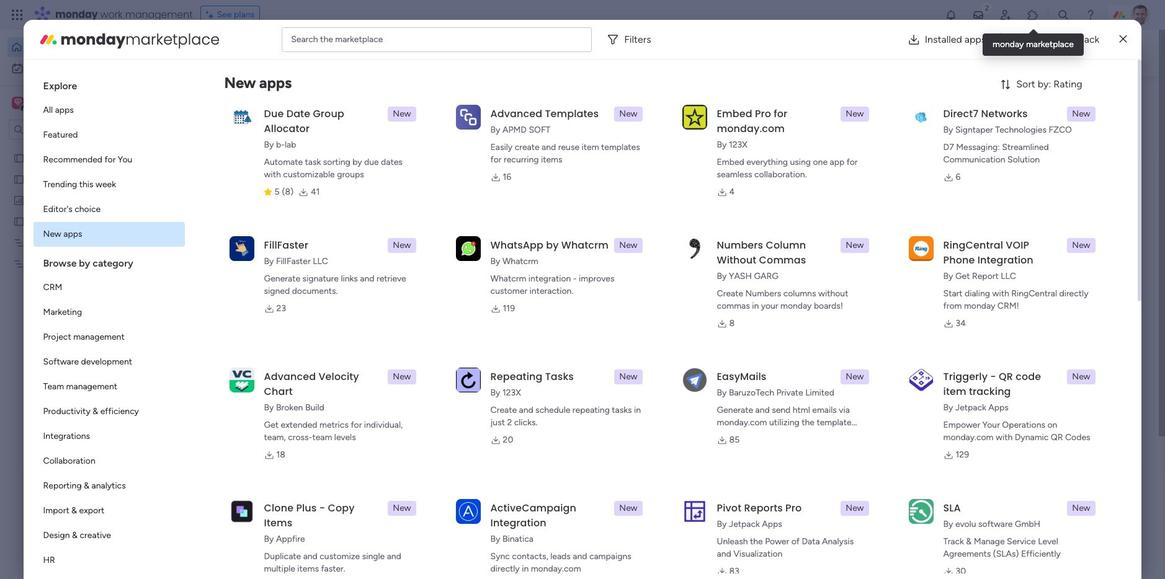 Task type: vqa. For each thing, say whether or not it's contained in the screenshot.
Help center ELEMENT
yes



Task type: describe. For each thing, give the bounding box(es) containing it.
help image
[[1085, 9, 1097, 21]]

help center element
[[923, 512, 1109, 561]]

see plans image
[[206, 8, 217, 22]]

workspace selection element
[[12, 96, 104, 112]]

invite members image
[[1000, 9, 1012, 21]]

2 public board image from the top
[[13, 173, 25, 185]]

1 heading from the top
[[33, 69, 185, 98]]

v2 user feedback image
[[933, 46, 943, 60]]

3 circle o image from the top
[[942, 180, 950, 189]]

0 horizontal spatial dapulse x slim image
[[1091, 90, 1106, 105]]

component image
[[463, 246, 475, 257]]

search everything image
[[1057, 9, 1070, 21]]

select product image
[[11, 9, 24, 21]]

public dashboard image
[[13, 194, 25, 206]]

2 circle o image from the top
[[942, 164, 950, 173]]

2 image
[[982, 1, 993, 15]]

notifications image
[[945, 9, 957, 21]]

1 workspace image from the left
[[12, 96, 24, 110]]

check circle image
[[942, 117, 950, 126]]

add to favorites image for second component image from the left
[[859, 227, 872, 239]]

3 public board image from the top
[[13, 215, 25, 227]]

1 public board image from the top
[[13, 152, 25, 164]]



Task type: locate. For each thing, give the bounding box(es) containing it.
0 vertical spatial heading
[[33, 69, 185, 98]]

workspace image
[[12, 96, 24, 110], [14, 96, 22, 110]]

2 add to favorites image from the left
[[859, 227, 872, 239]]

0 vertical spatial public board image
[[13, 152, 25, 164]]

0 vertical spatial monday marketplace image
[[1027, 9, 1039, 21]]

close recently visited image
[[229, 101, 244, 116]]

2 vertical spatial circle o image
[[942, 180, 950, 189]]

0 vertical spatial terry turtle image
[[258, 510, 283, 535]]

monday marketplace image
[[1027, 9, 1039, 21], [38, 29, 58, 49]]

0 horizontal spatial component image
[[244, 246, 256, 257]]

list box
[[33, 69, 185, 579], [0, 145, 158, 441]]

1 vertical spatial public board image
[[13, 173, 25, 185]]

option
[[7, 37, 151, 57], [7, 58, 151, 78], [33, 98, 185, 123], [33, 123, 185, 148], [0, 147, 158, 149], [33, 148, 185, 172], [33, 172, 185, 197], [33, 197, 185, 222], [33, 222, 185, 247], [33, 275, 185, 300], [33, 300, 185, 325], [33, 325, 185, 350], [33, 350, 185, 375], [33, 375, 185, 400], [33, 400, 185, 424], [33, 424, 185, 449], [33, 449, 185, 474], [33, 474, 185, 499], [33, 499, 185, 524], [33, 524, 185, 548], [33, 548, 185, 573]]

2 heading from the top
[[33, 247, 185, 275]]

1 vertical spatial heading
[[33, 247, 185, 275]]

component image
[[244, 246, 256, 257], [682, 246, 694, 257]]

terry turtle image
[[258, 510, 283, 535], [258, 555, 283, 579]]

0 horizontal spatial monday marketplace image
[[38, 29, 58, 49]]

1 component image from the left
[[244, 246, 256, 257]]

1 horizontal spatial add to favorites image
[[859, 227, 872, 239]]

2 terry turtle image from the top
[[258, 555, 283, 579]]

1 horizontal spatial component image
[[682, 246, 694, 257]]

Search in workspace field
[[26, 123, 104, 137]]

1 vertical spatial dapulse x slim image
[[1091, 90, 1106, 105]]

1 add to favorites image from the left
[[640, 227, 653, 239]]

v2 bolt switch image
[[1030, 46, 1037, 60]]

0 horizontal spatial add to favorites image
[[640, 227, 653, 239]]

heading
[[33, 69, 185, 98], [33, 247, 185, 275]]

0 vertical spatial circle o image
[[942, 148, 950, 157]]

2 component image from the left
[[682, 246, 694, 257]]

public board image
[[13, 152, 25, 164], [13, 173, 25, 185], [13, 215, 25, 227]]

1 vertical spatial terry turtle image
[[258, 555, 283, 579]]

1 circle o image from the top
[[942, 148, 950, 157]]

quick search results list box
[[229, 116, 893, 432]]

2 workspace image from the left
[[14, 96, 22, 110]]

check circle image
[[942, 132, 950, 142]]

update feed image
[[972, 9, 985, 21]]

add to favorites image
[[640, 227, 653, 239], [859, 227, 872, 239]]

0 vertical spatial dapulse x slim image
[[1119, 32, 1127, 47]]

1 terry turtle image from the top
[[258, 510, 283, 535]]

terry turtle image
[[1130, 5, 1150, 25]]

1 horizontal spatial dapulse x slim image
[[1119, 32, 1127, 47]]

app logo image
[[229, 105, 254, 130], [456, 105, 481, 130], [682, 105, 707, 130], [909, 105, 933, 130], [229, 236, 254, 261], [456, 236, 481, 261], [682, 236, 707, 261], [909, 236, 933, 261], [229, 368, 254, 393], [456, 368, 481, 393], [682, 368, 707, 393], [909, 368, 933, 393], [229, 499, 254, 524], [456, 499, 481, 524], [682, 499, 707, 524], [909, 499, 933, 524]]

public dashboard image
[[682, 226, 696, 240]]

2 vertical spatial public board image
[[13, 215, 25, 227]]

add to favorites image for component icon
[[640, 227, 653, 239]]

1 horizontal spatial monday marketplace image
[[1027, 9, 1039, 21]]

dapulse x slim image
[[1119, 32, 1127, 47], [1091, 90, 1106, 105]]

1 vertical spatial monday marketplace image
[[38, 29, 58, 49]]

circle o image
[[942, 148, 950, 157], [942, 164, 950, 173], [942, 180, 950, 189]]

templates image image
[[934, 250, 1098, 335]]

1 vertical spatial circle o image
[[942, 164, 950, 173]]

public board image
[[244, 226, 258, 240], [463, 226, 477, 240], [244, 378, 258, 392]]



